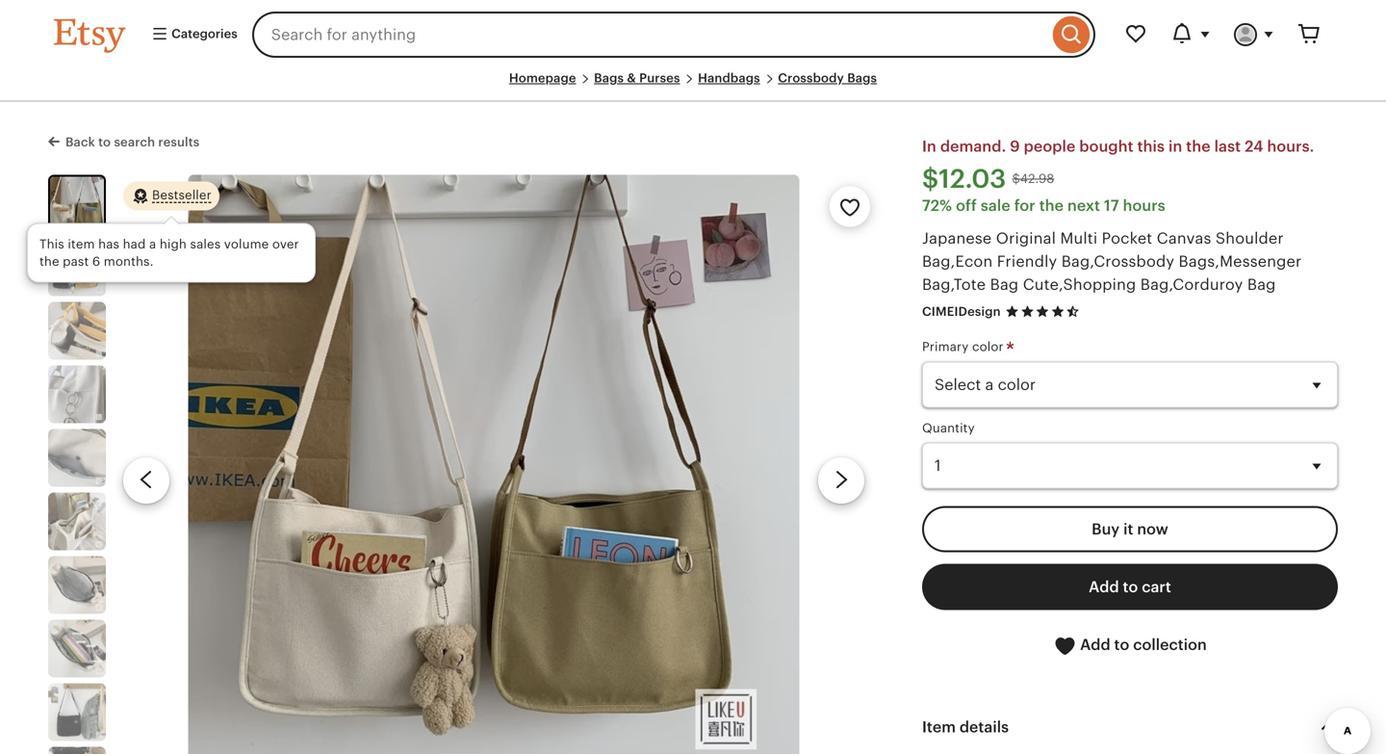 Task type: locate. For each thing, give the bounding box(es) containing it.
the right the for
[[1040, 197, 1064, 214]]

canvas
[[1157, 230, 1212, 247]]

has
[[98, 237, 119, 251]]

back
[[65, 135, 95, 149]]

1 horizontal spatial japanese original multi pocket canvas shoulder bagecon image 1 image
[[188, 175, 800, 754]]

bag,econ
[[923, 253, 993, 270]]

homepage link
[[509, 71, 577, 85]]

the right in
[[1187, 138, 1211, 155]]

high
[[160, 237, 187, 251]]

0 vertical spatial to
[[98, 135, 111, 149]]

handbags link
[[698, 71, 761, 85]]

bags
[[594, 71, 624, 85], [848, 71, 878, 85]]

cart
[[1142, 578, 1172, 596]]

9
[[1011, 138, 1021, 155]]

1 vertical spatial to
[[1124, 578, 1139, 596]]

the down this
[[39, 254, 59, 269]]

Search for anything text field
[[252, 12, 1049, 58]]

bags left & at the left top of the page
[[594, 71, 624, 85]]

this
[[39, 237, 64, 251]]

2 bag from the left
[[1248, 276, 1277, 293]]

the
[[1187, 138, 1211, 155], [1040, 197, 1064, 214], [39, 254, 59, 269]]

categories banner
[[19, 0, 1368, 69]]

cute,shopping
[[1024, 276, 1137, 293]]

crossbody bags
[[779, 71, 878, 85]]

bag down friendly
[[991, 276, 1019, 293]]

0 vertical spatial the
[[1187, 138, 1211, 155]]

to inside back to search results link
[[98, 135, 111, 149]]

over
[[272, 237, 299, 251]]

item details button
[[905, 704, 1356, 750]]

1 horizontal spatial bag
[[1248, 276, 1277, 293]]

72% off sale for the next 17 hours
[[923, 197, 1166, 214]]

menu bar containing homepage
[[54, 69, 1333, 102]]

bags & purses
[[594, 71, 681, 85]]

purses
[[640, 71, 681, 85]]

item details
[[923, 718, 1009, 736]]

2 bags from the left
[[848, 71, 878, 85]]

the inside "this item has had a high sales volume over the past 6 months."
[[39, 254, 59, 269]]

0 vertical spatial add
[[1089, 578, 1120, 596]]

2 vertical spatial the
[[39, 254, 59, 269]]

back to search results
[[65, 135, 200, 149]]

0 horizontal spatial bags
[[594, 71, 624, 85]]

search
[[114, 135, 155, 149]]

to
[[98, 135, 111, 149], [1124, 578, 1139, 596], [1115, 636, 1130, 654]]

2 horizontal spatial the
[[1187, 138, 1211, 155]]

to for search
[[98, 135, 111, 149]]

sale
[[981, 197, 1011, 214]]

cimeidesign
[[923, 304, 1001, 319]]

hours.
[[1268, 138, 1315, 155]]

japanese original multi pocket canvas shoulder bagecon image 3 image
[[48, 302, 106, 360]]

none search field inside categories banner
[[252, 12, 1096, 58]]

bought
[[1080, 138, 1134, 155]]

in
[[1169, 138, 1183, 155]]

to left cart
[[1124, 578, 1139, 596]]

0 horizontal spatial bag
[[991, 276, 1019, 293]]

bag down bags,messenger
[[1248, 276, 1277, 293]]

multi
[[1061, 230, 1098, 247]]

details
[[960, 718, 1009, 736]]

last
[[1215, 138, 1242, 155]]

add
[[1089, 578, 1120, 596], [1081, 636, 1111, 654]]

bestseller
[[152, 188, 212, 202]]

item
[[923, 718, 956, 736]]

1 horizontal spatial the
[[1040, 197, 1064, 214]]

this item has had a high sales volume over the past 6 months.
[[39, 237, 299, 269]]

add to collection
[[1077, 636, 1208, 654]]

2 vertical spatial to
[[1115, 636, 1130, 654]]

this
[[1138, 138, 1165, 155]]

1 vertical spatial add
[[1081, 636, 1111, 654]]

cimeidesign link
[[923, 304, 1001, 319]]

demand.
[[941, 138, 1007, 155]]

primary
[[923, 340, 969, 354]]

bags right crossbody
[[848, 71, 878, 85]]

menu bar
[[54, 69, 1333, 102]]

to for collection
[[1115, 636, 1130, 654]]

bag
[[991, 276, 1019, 293], [1248, 276, 1277, 293]]

japanese original multi pocket canvas shoulder bagecon image 10 image
[[48, 747, 106, 754]]

bags & purses link
[[594, 71, 681, 85]]

0 horizontal spatial the
[[39, 254, 59, 269]]

had
[[123, 237, 146, 251]]

add for add to collection
[[1081, 636, 1111, 654]]

japanese original multi pocket canvas shoulder bagecon black image
[[48, 683, 106, 741]]

add down add to cart button
[[1081, 636, 1111, 654]]

japanese original multi pocket canvas shoulder bagecon image 4 image
[[48, 365, 106, 423]]

results
[[158, 135, 200, 149]]

japanese original multi pocket canvas shoulder bagecon image 1 image
[[188, 175, 800, 754], [50, 177, 104, 230]]

&
[[627, 71, 637, 85]]

add left cart
[[1089, 578, 1120, 596]]

None search field
[[252, 12, 1096, 58]]

volume
[[224, 237, 269, 251]]

to right back
[[98, 135, 111, 149]]

to inside add to collection button
[[1115, 636, 1130, 654]]

japanese original multi pocket canvas shoulder bagecon image 5 image
[[48, 429, 106, 487]]

to inside add to cart button
[[1124, 578, 1139, 596]]

bag,corduroy
[[1141, 276, 1244, 293]]

it
[[1124, 521, 1134, 538]]

add to cart
[[1089, 578, 1172, 596]]

to left collection at the bottom of page
[[1115, 636, 1130, 654]]

1 horizontal spatial bags
[[848, 71, 878, 85]]



Task type: vqa. For each thing, say whether or not it's contained in the screenshot.
choice)
no



Task type: describe. For each thing, give the bounding box(es) containing it.
primary color
[[923, 340, 1008, 354]]

item
[[68, 237, 95, 251]]

in demand. 9 people bought this in the last 24 hours.
[[923, 138, 1315, 155]]

1 bag from the left
[[991, 276, 1019, 293]]

categories button
[[137, 17, 246, 52]]

categories
[[169, 26, 238, 41]]

1 bags from the left
[[594, 71, 624, 85]]

sales
[[190, 237, 221, 251]]

original
[[997, 230, 1057, 247]]

handbags
[[698, 71, 761, 85]]

color
[[973, 340, 1004, 354]]

back to search results link
[[48, 131, 200, 151]]

add to collection button
[[923, 622, 1339, 669]]

a
[[149, 237, 156, 251]]

months.
[[104, 254, 154, 269]]

24
[[1245, 138, 1264, 155]]

for
[[1015, 197, 1036, 214]]

0 horizontal spatial japanese original multi pocket canvas shoulder bagecon image 1 image
[[50, 177, 104, 230]]

people
[[1024, 138, 1076, 155]]

$42.98
[[1013, 172, 1055, 186]]

friendly
[[998, 253, 1058, 270]]

buy it now
[[1092, 521, 1169, 538]]

bestseller button
[[123, 180, 219, 211]]

hours
[[1124, 197, 1166, 214]]

to for cart
[[1124, 578, 1139, 596]]

buy it now button
[[923, 506, 1339, 552]]

6
[[92, 254, 100, 269]]

crossbody
[[779, 71, 845, 85]]

buy
[[1092, 521, 1120, 538]]

add for add to cart
[[1089, 578, 1120, 596]]

$12.03 $42.98
[[923, 164, 1055, 194]]

shoulder
[[1216, 230, 1285, 247]]

bags,messenger
[[1179, 253, 1302, 270]]

add to cart button
[[923, 564, 1339, 610]]

japanese original multi pocket canvas shoulder bagecon image 7 image
[[48, 556, 106, 614]]

next
[[1068, 197, 1101, 214]]

this item has had a high sales volume over the past 6 months. tooltip
[[27, 218, 316, 283]]

$12.03
[[923, 164, 1007, 194]]

homepage
[[509, 71, 577, 85]]

past
[[63, 254, 89, 269]]

17
[[1105, 197, 1120, 214]]

collection
[[1134, 636, 1208, 654]]

off
[[956, 197, 977, 214]]

crossbody bags link
[[779, 71, 878, 85]]

japanese original multi pocket canvas shoulder bagecon yellow image
[[48, 238, 106, 296]]

1 vertical spatial the
[[1040, 197, 1064, 214]]

japanese original multi pocket canvas shoulder bag,econ friendly bag,crossbody bags,messenger bag,tote bag cute,shopping bag,corduroy bag
[[923, 230, 1302, 293]]

bag,tote
[[923, 276, 986, 293]]

now
[[1138, 521, 1169, 538]]

japanese
[[923, 230, 992, 247]]

japanese original multi pocket canvas shoulder bagecon image 6 image
[[48, 492, 106, 550]]

japanese original multi pocket canvas shoulder bagecon image 8 image
[[48, 620, 106, 677]]

pocket
[[1102, 230, 1153, 247]]

quantity
[[923, 421, 975, 435]]

72%
[[923, 197, 953, 214]]

bag,crossbody
[[1062, 253, 1175, 270]]

in
[[923, 138, 937, 155]]



